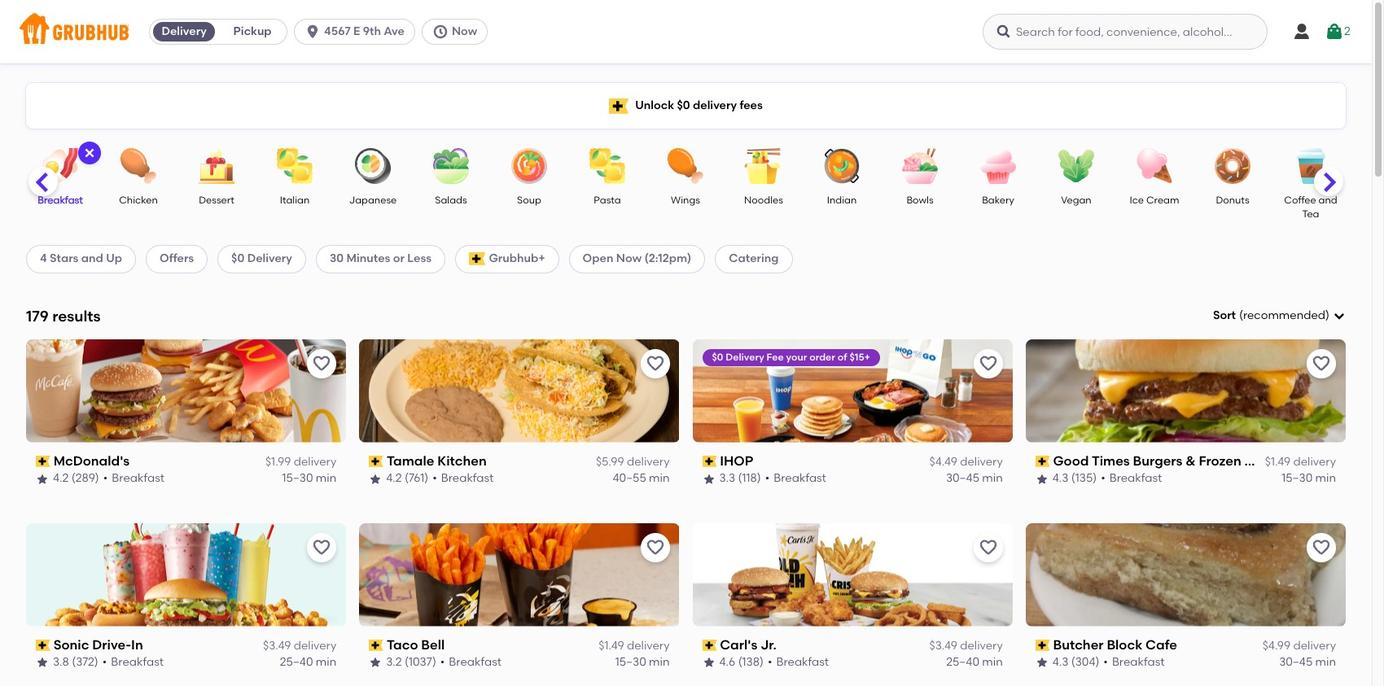 Task type: vqa. For each thing, say whether or not it's contained in the screenshot.
Bell at bottom left
yes



Task type: describe. For each thing, give the bounding box(es) containing it.
frozen
[[1199, 454, 1242, 469]]

(304)
[[1072, 656, 1100, 670]]

delivery inside the delivery button
[[162, 24, 207, 38]]

$0 delivery fee your order of $15+
[[712, 352, 871, 363]]

less
[[408, 252, 432, 266]]

min for tamale kitchen
[[649, 472, 670, 486]]

wings image
[[657, 148, 714, 184]]

japanese image
[[345, 148, 402, 184]]

save this restaurant image for taco bell
[[646, 538, 665, 558]]

$1.49 for good times burgers & frozen custard #113
[[1266, 455, 1291, 469]]

&
[[1186, 454, 1196, 469]]

proceed to checkout button
[[1125, 421, 1343, 450]]

(138)
[[739, 656, 764, 670]]

breakfast for tamale kitchen
[[441, 472, 494, 486]]

$0 for $0 delivery fee your order of $15+
[[712, 352, 724, 363]]

sort ( recommended )
[[1214, 309, 1330, 323]]

1 vertical spatial and
[[81, 252, 103, 266]]

(118)
[[739, 472, 761, 486]]

15–30 for good times burgers & frozen custard #113
[[1282, 472, 1313, 486]]

4.2 for mcdonald's
[[53, 472, 69, 486]]

2 button
[[1325, 17, 1351, 46]]

delivery for butcher block cafe
[[1294, 639, 1337, 653]]

cream
[[1147, 195, 1180, 206]]

• breakfast for butcher block cafe
[[1104, 656, 1165, 670]]

#113
[[1301, 454, 1328, 469]]

carl's
[[720, 638, 758, 653]]

star icon image for good times burgers & frozen custard #113
[[1036, 473, 1049, 486]]

coffee and tea image
[[1283, 148, 1340, 184]]

svg image inside field
[[1334, 310, 1347, 323]]

30 minutes or less
[[330, 252, 432, 266]]

)
[[1326, 309, 1330, 323]]

bell
[[421, 638, 445, 653]]

sort
[[1214, 309, 1237, 323]]

4567
[[324, 24, 351, 38]]

tamale kitchen
[[387, 454, 487, 469]]

cafe
[[1146, 638, 1178, 653]]

subscription pass image for good times burgers & frozen custard #113
[[1036, 456, 1050, 468]]

(372)
[[72, 656, 98, 670]]

taco bell logo image
[[360, 524, 680, 627]]

4.2 for tamale kitchen
[[386, 472, 402, 486]]

save this restaurant image for good times burgers & frozen custard #113
[[1312, 354, 1332, 374]]

block
[[1107, 638, 1143, 653]]

4.6
[[720, 656, 736, 670]]

tamale
[[387, 454, 435, 469]]

$3.49 for carl's jr.
[[930, 639, 958, 653]]

delivery for $0 delivery
[[247, 252, 292, 266]]

$1.99 delivery
[[266, 455, 337, 469]]

bowls image
[[892, 148, 949, 184]]

• breakfast for sonic drive-in
[[102, 656, 164, 670]]

min for sonic drive-in
[[316, 656, 337, 670]]

30–45 for ihop
[[947, 472, 980, 486]]

• for butcher block cafe
[[1104, 656, 1109, 670]]

179
[[26, 307, 49, 326]]

svg image for 2
[[1325, 22, 1345, 42]]

breakfast image
[[32, 148, 89, 184]]

4.3 (135)
[[1053, 472, 1097, 486]]

save this restaurant image for butcher block cafe
[[1312, 538, 1332, 558]]

delivery for mcdonald's
[[294, 455, 337, 469]]

• breakfast for good times burgers & frozen custard #113
[[1101, 472, 1163, 486]]

grubhub plus flag logo image for unlock $0 delivery fees
[[609, 98, 629, 114]]

25–40 min for sonic drive-in
[[280, 656, 337, 670]]

• breakfast for ihop
[[766, 472, 827, 486]]

times
[[1092, 454, 1130, 469]]

save this restaurant button for butcher block cafe
[[1307, 533, 1337, 563]]

subscription pass image for sonic drive-in
[[36, 640, 50, 652]]

vegan image
[[1048, 148, 1105, 184]]

save this restaurant image for sonic drive-in
[[312, 538, 332, 558]]

1 vertical spatial now
[[616, 252, 642, 266]]

donuts
[[1217, 195, 1250, 206]]

ihop
[[720, 454, 754, 469]]

179 results
[[26, 307, 101, 326]]

4.3 (304)
[[1053, 656, 1100, 670]]

wings
[[671, 195, 700, 206]]

3.3 (118)
[[720, 472, 761, 486]]

(2:12pm)
[[645, 252, 692, 266]]

breakfast for taco bell
[[449, 656, 502, 670]]

2
[[1345, 24, 1351, 38]]

main navigation navigation
[[0, 0, 1373, 64]]

4.3 for good times burgers & frozen custard #113
[[1053, 472, 1069, 486]]

unlock $0 delivery fees
[[636, 98, 763, 112]]

$4.99
[[1263, 639, 1291, 653]]

25–40 for sonic drive-in
[[280, 656, 313, 670]]

bakery
[[983, 195, 1015, 206]]

25–40 for carl's jr.
[[947, 656, 980, 670]]

ice cream image
[[1127, 148, 1184, 184]]

$1.49 for taco bell
[[599, 639, 624, 653]]

save this restaurant button for mcdonald's
[[307, 349, 337, 379]]

results
[[52, 307, 101, 326]]

delivery for good times burgers & frozen custard #113
[[1294, 455, 1337, 469]]

donuts image
[[1205, 148, 1262, 184]]

$5.99 delivery
[[596, 455, 670, 469]]

breakfast for butcher block cafe
[[1113, 656, 1165, 670]]

save this restaurant button for carl's jr.
[[974, 533, 1003, 563]]

svg image for 4567 e 9th ave
[[305, 24, 321, 40]]

fees
[[740, 98, 763, 112]]

delivery button
[[150, 19, 218, 45]]

star icon image for tamale kitchen
[[369, 473, 382, 486]]

butcher block cafe logo image
[[1026, 524, 1346, 627]]

carl's jr.
[[720, 638, 777, 653]]

open now (2:12pm)
[[583, 252, 692, 266]]

in
[[131, 638, 143, 653]]

$1.49 delivery for taco bell
[[599, 639, 670, 653]]

burgers
[[1134, 454, 1183, 469]]

3.2
[[386, 656, 402, 670]]

$4.49 delivery
[[930, 455, 1003, 469]]

salads
[[435, 195, 467, 206]]

pasta
[[594, 195, 621, 206]]

sonic
[[53, 638, 89, 653]]

$0 for $0 delivery
[[231, 252, 245, 266]]

taco
[[387, 638, 418, 653]]

min for carl's jr.
[[983, 656, 1003, 670]]

star icon image for taco bell
[[369, 657, 382, 670]]

subscription pass image for carl's jr.
[[703, 640, 717, 652]]

sonic drive-in logo image
[[26, 524, 346, 627]]

fee
[[767, 352, 784, 363]]

subscription pass image for tamale kitchen
[[369, 456, 384, 468]]

chicken
[[119, 195, 158, 206]]

salads image
[[423, 148, 480, 184]]

(
[[1240, 309, 1244, 323]]

4.2 (761)
[[386, 472, 429, 486]]

now button
[[422, 19, 495, 45]]

delivery for tamale kitchen
[[627, 455, 670, 469]]

min for mcdonald's
[[316, 472, 337, 486]]

kitchen
[[438, 454, 487, 469]]

breakfast for mcdonald's
[[112, 472, 165, 486]]

4.2 (289)
[[53, 472, 99, 486]]

• breakfast for taco bell
[[441, 656, 502, 670]]

subscription pass image for mcdonald's
[[36, 456, 50, 468]]

$1.49 delivery for good times burgers & frozen custard #113
[[1266, 455, 1337, 469]]

offers
[[160, 252, 194, 266]]

15–30 for taco bell
[[616, 656, 647, 670]]

to
[[1225, 428, 1236, 442]]

$4.49
[[930, 455, 958, 469]]

$1.99
[[266, 455, 291, 469]]

delivery for $0 delivery fee your order of $15+
[[726, 352, 765, 363]]

star icon image for ihop
[[703, 473, 716, 486]]

4567 e 9th ave
[[324, 24, 405, 38]]

save this restaurant image for mcdonald's
[[312, 354, 332, 374]]

• breakfast for carl's jr.
[[768, 656, 829, 670]]

(761)
[[405, 472, 429, 486]]



Task type: locate. For each thing, give the bounding box(es) containing it.
30
[[330, 252, 344, 266]]

save this restaurant button
[[307, 349, 337, 379], [641, 349, 670, 379], [974, 349, 1003, 379], [1307, 349, 1337, 379], [307, 533, 337, 563], [641, 533, 670, 563], [974, 533, 1003, 563], [1307, 533, 1337, 563]]

1 25–40 from the left
[[280, 656, 313, 670]]

save this restaurant image
[[979, 354, 999, 374], [646, 538, 665, 558], [979, 538, 999, 558]]

breakfast down burgers
[[1110, 472, 1163, 486]]

subscription pass image left sonic
[[36, 640, 50, 652]]

vegan
[[1062, 195, 1092, 206]]

15–30 min for mcdonald's
[[282, 472, 337, 486]]

15–30
[[282, 472, 313, 486], [1282, 472, 1313, 486], [616, 656, 647, 670]]

breakfast down block
[[1113, 656, 1165, 670]]

chicken image
[[110, 148, 167, 184]]

• down 'bell'
[[441, 656, 445, 670]]

breakfast for good times burgers & frozen custard #113
[[1110, 472, 1163, 486]]

0 vertical spatial svg image
[[996, 24, 1013, 40]]

9th
[[363, 24, 381, 38]]

min for good times burgers & frozen custard #113
[[1316, 472, 1337, 486]]

(1037)
[[405, 656, 436, 670]]

star icon image left 4.3 (304)
[[1036, 657, 1049, 670]]

1 horizontal spatial $1.49 delivery
[[1266, 455, 1337, 469]]

0 vertical spatial delivery
[[162, 24, 207, 38]]

$3.49 delivery
[[263, 639, 337, 653], [930, 639, 1003, 653]]

stars
[[50, 252, 79, 266]]

pickup
[[233, 24, 272, 38]]

1 vertical spatial $0
[[231, 252, 245, 266]]

Search for food, convenience, alcohol... search field
[[983, 14, 1268, 50]]

taco bell
[[387, 638, 445, 653]]

italian
[[280, 195, 310, 206]]

• for taco bell
[[441, 656, 445, 670]]

2 4.3 from the top
[[1053, 656, 1069, 670]]

good times burgers & frozen custard #113 logo image
[[1026, 340, 1346, 443]]

jr.
[[761, 638, 777, 653]]

2 $3.49 delivery from the left
[[930, 639, 1003, 653]]

• for mcdonald's
[[103, 472, 108, 486]]

0 vertical spatial $1.49
[[1266, 455, 1291, 469]]

subscription pass image for butcher block cafe
[[1036, 640, 1050, 652]]

now right open
[[616, 252, 642, 266]]

indian image
[[814, 148, 871, 184]]

0 vertical spatial 4.3
[[1053, 472, 1069, 486]]

(289)
[[71, 472, 99, 486]]

indian
[[827, 195, 857, 206]]

delivery left pickup
[[162, 24, 207, 38]]

subscription pass image left the good
[[1036, 456, 1050, 468]]

unlock
[[636, 98, 675, 112]]

3.8
[[53, 656, 69, 670]]

3.3
[[720, 472, 736, 486]]

subscription pass image left tamale
[[369, 456, 384, 468]]

1 horizontal spatial 25–40 min
[[947, 656, 1003, 670]]

4.3
[[1053, 472, 1069, 486], [1053, 656, 1069, 670]]

breakfast right (118)
[[774, 472, 827, 486]]

$5.99
[[596, 455, 624, 469]]

0 vertical spatial 30–45 min
[[947, 472, 1003, 486]]

tea
[[1303, 209, 1320, 220]]

breakfast down mcdonald's
[[112, 472, 165, 486]]

and up the tea
[[1319, 195, 1338, 206]]

delivery for taco bell
[[627, 639, 670, 653]]

0 horizontal spatial svg image
[[83, 147, 96, 160]]

0 vertical spatial $0
[[677, 98, 690, 112]]

bowls
[[907, 195, 934, 206]]

mcdonald's logo image
[[26, 340, 346, 443]]

• right (289)
[[103, 472, 108, 486]]

sonic drive-in
[[53, 638, 143, 653]]

star icon image left '3.8'
[[36, 657, 49, 670]]

ice cream
[[1130, 195, 1180, 206]]

1 horizontal spatial delivery
[[247, 252, 292, 266]]

1 horizontal spatial 30–45
[[1280, 656, 1313, 670]]

pickup button
[[218, 19, 287, 45]]

delivery down italian
[[247, 252, 292, 266]]

• down sonic drive-in
[[102, 656, 107, 670]]

• breakfast down times on the right bottom of the page
[[1101, 472, 1163, 486]]

• breakfast right (118)
[[766, 472, 827, 486]]

1 horizontal spatial $3.49 delivery
[[930, 639, 1003, 653]]

dessert
[[199, 195, 234, 206]]

30–45 min down $4.49 delivery
[[947, 472, 1003, 486]]

4
[[40, 252, 47, 266]]

1 25–40 min from the left
[[280, 656, 337, 670]]

grubhub plus flag logo image
[[609, 98, 629, 114], [469, 253, 486, 266]]

• breakfast
[[103, 472, 165, 486], [433, 472, 494, 486], [766, 472, 827, 486], [1101, 472, 1163, 486], [102, 656, 164, 670], [441, 656, 502, 670], [768, 656, 829, 670], [1104, 656, 1165, 670]]

grubhub plus flag logo image left the grubhub+
[[469, 253, 486, 266]]

30–45
[[947, 472, 980, 486], [1280, 656, 1313, 670]]

2 horizontal spatial 15–30
[[1282, 472, 1313, 486]]

subscription pass image left carl's in the right bottom of the page
[[703, 640, 717, 652]]

svg image inside 4567 e 9th ave button
[[305, 24, 321, 40]]

3.8 (372)
[[53, 656, 98, 670]]

2 $3.49 from the left
[[930, 639, 958, 653]]

• breakfast down jr.
[[768, 656, 829, 670]]

good
[[1054, 454, 1089, 469]]

star icon image for butcher block cafe
[[1036, 657, 1049, 670]]

0 vertical spatial 30–45
[[947, 472, 980, 486]]

minutes
[[347, 252, 391, 266]]

of
[[838, 352, 848, 363]]

• right (118)
[[766, 472, 770, 486]]

4.6 (138)
[[720, 656, 764, 670]]

and inside coffee and tea
[[1319, 195, 1338, 206]]

min
[[316, 472, 337, 486], [649, 472, 670, 486], [983, 472, 1003, 486], [1316, 472, 1337, 486], [316, 656, 337, 670], [649, 656, 670, 670], [983, 656, 1003, 670], [1316, 656, 1337, 670]]

15–30 min for taco bell
[[616, 656, 670, 670]]

breakfast down in
[[111, 656, 164, 670]]

soup image
[[501, 148, 558, 184]]

$3.49
[[263, 639, 291, 653], [930, 639, 958, 653]]

star icon image left 3.2
[[369, 657, 382, 670]]

4.3 down the good
[[1053, 472, 1069, 486]]

grubhub plus flag logo image left unlock
[[609, 98, 629, 114]]

30–45 min
[[947, 472, 1003, 486], [1280, 656, 1337, 670]]

1 4.3 from the top
[[1053, 472, 1069, 486]]

e
[[354, 24, 360, 38]]

delivery for sonic drive-in
[[294, 639, 337, 653]]

up
[[106, 252, 122, 266]]

4.2 left (289)
[[53, 472, 69, 486]]

• down tamale kitchen at the left bottom of page
[[433, 472, 437, 486]]

1 vertical spatial svg image
[[83, 147, 96, 160]]

0 horizontal spatial 30–45
[[947, 472, 980, 486]]

$4.99 delivery
[[1263, 639, 1337, 653]]

noodles image
[[736, 148, 793, 184]]

pasta image
[[579, 148, 636, 184]]

25–40 min for carl's jr.
[[947, 656, 1003, 670]]

0 horizontal spatial delivery
[[162, 24, 207, 38]]

$15+
[[850, 352, 871, 363]]

0 horizontal spatial 4.2
[[53, 472, 69, 486]]

30–45 down $4.49 delivery
[[947, 472, 980, 486]]

30–45 min for butcher block cafe
[[1280, 656, 1337, 670]]

2 horizontal spatial delivery
[[726, 352, 765, 363]]

15–30 min
[[282, 472, 337, 486], [1282, 472, 1337, 486], [616, 656, 670, 670]]

1 horizontal spatial 25–40
[[947, 656, 980, 670]]

• for ihop
[[766, 472, 770, 486]]

breakfast down kitchen
[[441, 472, 494, 486]]

save this restaurant image
[[312, 354, 332, 374], [646, 354, 665, 374], [1312, 354, 1332, 374], [312, 538, 332, 558], [1312, 538, 1332, 558]]

• for carl's jr.
[[768, 656, 773, 670]]

dessert image
[[188, 148, 245, 184]]

40–55
[[613, 472, 647, 486]]

star icon image
[[36, 473, 49, 486], [369, 473, 382, 486], [703, 473, 716, 486], [1036, 473, 1049, 486], [36, 657, 49, 670], [369, 657, 382, 670], [703, 657, 716, 670], [1036, 657, 1049, 670]]

italian image
[[266, 148, 323, 184]]

save this restaurant image for tamale kitchen
[[646, 354, 665, 374]]

now inside now button
[[452, 24, 478, 38]]

subscription pass image left 'butcher' at the right bottom
[[1036, 640, 1050, 652]]

subscription pass image left mcdonald's
[[36, 456, 50, 468]]

subscription pass image for ihop
[[703, 456, 717, 468]]

star icon image left the 3.3
[[703, 473, 716, 486]]

star icon image for carl's jr.
[[703, 657, 716, 670]]

15–30 min for good times burgers & frozen custard #113
[[1282, 472, 1337, 486]]

1 vertical spatial 30–45
[[1280, 656, 1313, 670]]

4.2 left (761)
[[386, 472, 402, 486]]

$3.49 delivery for carl's jr.
[[930, 639, 1003, 653]]

0 horizontal spatial $3.49
[[263, 639, 291, 653]]

• right '(135)'
[[1101, 472, 1106, 486]]

svg image inside the 2 button
[[1325, 22, 1345, 42]]

1 $3.49 delivery from the left
[[263, 639, 337, 653]]

0 horizontal spatial $0
[[231, 252, 245, 266]]

25–40 min
[[280, 656, 337, 670], [947, 656, 1003, 670]]

tamale kitchen logo image
[[360, 340, 680, 443]]

subscription pass image
[[369, 456, 384, 468], [703, 456, 717, 468], [703, 640, 717, 652]]

• down jr.
[[768, 656, 773, 670]]

1 horizontal spatial svg image
[[996, 24, 1013, 40]]

• for tamale kitchen
[[433, 472, 437, 486]]

2 25–40 min from the left
[[947, 656, 1003, 670]]

breakfast right (1037)
[[449, 656, 502, 670]]

japanese
[[349, 195, 397, 206]]

0 vertical spatial and
[[1319, 195, 1338, 206]]

2 horizontal spatial 15–30 min
[[1282, 472, 1337, 486]]

30–45 for butcher block cafe
[[1280, 656, 1313, 670]]

ihop logo image
[[693, 340, 1013, 443]]

1 horizontal spatial $0
[[677, 98, 690, 112]]

catering
[[729, 252, 779, 266]]

breakfast for sonic drive-in
[[111, 656, 164, 670]]

open
[[583, 252, 614, 266]]

now right ave
[[452, 24, 478, 38]]

0 horizontal spatial grubhub plus flag logo image
[[469, 253, 486, 266]]

mcdonald's
[[53, 454, 130, 469]]

$0 left fee
[[712, 352, 724, 363]]

and left up
[[81, 252, 103, 266]]

0 vertical spatial now
[[452, 24, 478, 38]]

0 horizontal spatial 25–40
[[280, 656, 313, 670]]

1 vertical spatial $1.49 delivery
[[599, 639, 670, 653]]

butcher block cafe
[[1054, 638, 1178, 653]]

$0 right unlock
[[677, 98, 690, 112]]

None field
[[1214, 308, 1347, 324]]

breakfast down jr.
[[777, 656, 829, 670]]

breakfast for ihop
[[774, 472, 827, 486]]

1 vertical spatial $1.49
[[599, 639, 624, 653]]

subscription pass image for taco bell
[[369, 640, 384, 652]]

0 vertical spatial $1.49 delivery
[[1266, 455, 1337, 469]]

0 horizontal spatial 30–45 min
[[947, 472, 1003, 486]]

ave
[[384, 24, 405, 38]]

$3.49 for sonic drive-in
[[263, 639, 291, 653]]

0 horizontal spatial 15–30
[[282, 472, 313, 486]]

1 $3.49 from the left
[[263, 639, 291, 653]]

• down butcher block cafe
[[1104, 656, 1109, 670]]

svg image inside now button
[[432, 24, 449, 40]]

1 horizontal spatial 4.2
[[386, 472, 402, 486]]

delivery for carl's jr.
[[961, 639, 1003, 653]]

coffee and tea
[[1285, 195, 1338, 220]]

2 horizontal spatial $0
[[712, 352, 724, 363]]

1 4.2 from the left
[[53, 472, 69, 486]]

0 horizontal spatial $3.49 delivery
[[263, 639, 337, 653]]

star icon image left 4.6
[[703, 657, 716, 670]]

$0 right 'offers'
[[231, 252, 245, 266]]

30–45 min for ihop
[[947, 472, 1003, 486]]

4.3 for butcher block cafe
[[1053, 656, 1069, 670]]

3.2 (1037)
[[386, 656, 436, 670]]

• breakfast down in
[[102, 656, 164, 670]]

save this restaurant image for carl's jr.
[[979, 538, 999, 558]]

0 horizontal spatial 25–40 min
[[280, 656, 337, 670]]

subscription pass image left the ihop
[[703, 456, 717, 468]]

subscription pass image left taco
[[369, 640, 384, 652]]

breakfast down breakfast image
[[38, 195, 83, 206]]

delivery for ihop
[[961, 455, 1003, 469]]

0 horizontal spatial 15–30 min
[[282, 472, 337, 486]]

or
[[393, 252, 405, 266]]

ice
[[1130, 195, 1145, 206]]

save this restaurant button for taco bell
[[641, 533, 670, 563]]

svg image
[[996, 24, 1013, 40], [83, 147, 96, 160]]

star icon image left 4.2 (761)
[[369, 473, 382, 486]]

• breakfast down kitchen
[[433, 472, 494, 486]]

15–30 for mcdonald's
[[282, 472, 313, 486]]

40–55 min
[[613, 472, 670, 486]]

your
[[787, 352, 808, 363]]

butcher
[[1054, 638, 1104, 653]]

now
[[452, 24, 478, 38], [616, 252, 642, 266]]

1 horizontal spatial $3.49
[[930, 639, 958, 653]]

• breakfast down block
[[1104, 656, 1165, 670]]

2 4.2 from the left
[[386, 472, 402, 486]]

0 horizontal spatial and
[[81, 252, 103, 266]]

• for good times burgers & frozen custard #113
[[1101, 472, 1106, 486]]

save this restaurant button for sonic drive-in
[[307, 533, 337, 563]]

grubhub plus flag logo image for grubhub+
[[469, 253, 486, 266]]

1 horizontal spatial 30–45 min
[[1280, 656, 1337, 670]]

1 horizontal spatial now
[[616, 252, 642, 266]]

carl's jr. logo image
[[693, 524, 1013, 627]]

svg image inside main navigation navigation
[[996, 24, 1013, 40]]

star icon image left "4.3 (135)"
[[1036, 473, 1049, 486]]

min for taco bell
[[649, 656, 670, 670]]

bakery image
[[970, 148, 1027, 184]]

• for sonic drive-in
[[102, 656, 107, 670]]

1 horizontal spatial $1.49
[[1266, 455, 1291, 469]]

delivery left fee
[[726, 352, 765, 363]]

delivery
[[162, 24, 207, 38], [247, 252, 292, 266], [726, 352, 765, 363]]

breakfast for carl's jr.
[[777, 656, 829, 670]]

coffee
[[1285, 195, 1317, 206]]

min for ihop
[[983, 472, 1003, 486]]

star icon image left the "4.2 (289)"
[[36, 473, 49, 486]]

$0 delivery
[[231, 252, 292, 266]]

0 horizontal spatial $1.49
[[599, 639, 624, 653]]

4.3 left (304)
[[1053, 656, 1069, 670]]

• breakfast for tamale kitchen
[[433, 472, 494, 486]]

subscription pass image
[[36, 456, 50, 468], [1036, 456, 1050, 468], [36, 640, 50, 652], [369, 640, 384, 652], [1036, 640, 1050, 652]]

none field containing sort
[[1214, 308, 1347, 324]]

2 vertical spatial $0
[[712, 352, 724, 363]]

svg image
[[1293, 22, 1312, 42], [1325, 22, 1345, 42], [305, 24, 321, 40], [432, 24, 449, 40], [1334, 310, 1347, 323]]

0 vertical spatial grubhub plus flag logo image
[[609, 98, 629, 114]]

$3.49 delivery for sonic drive-in
[[263, 639, 337, 653]]

30–45 down $4.99 delivery
[[1280, 656, 1313, 670]]

• breakfast for mcdonald's
[[103, 472, 165, 486]]

svg image for now
[[432, 24, 449, 40]]

1 horizontal spatial 15–30 min
[[616, 656, 670, 670]]

save this restaurant button for tamale kitchen
[[641, 349, 670, 379]]

custard
[[1245, 454, 1297, 469]]

1 vertical spatial 4.3
[[1053, 656, 1069, 670]]

0 horizontal spatial now
[[452, 24, 478, 38]]

• breakfast down mcdonald's
[[103, 472, 165, 486]]

1 vertical spatial grubhub plus flag logo image
[[469, 253, 486, 266]]

1 horizontal spatial and
[[1319, 195, 1338, 206]]

4567 e 9th ave button
[[294, 19, 422, 45]]

save this restaurant button for good times burgers & frozen custard #113
[[1307, 349, 1337, 379]]

drive-
[[92, 638, 131, 653]]

1 vertical spatial 30–45 min
[[1280, 656, 1337, 670]]

1 vertical spatial delivery
[[247, 252, 292, 266]]

• breakfast down 'bell'
[[441, 656, 502, 670]]

proceed to checkout
[[1175, 428, 1293, 442]]

30–45 min down $4.99 delivery
[[1280, 656, 1337, 670]]

(135)
[[1072, 472, 1097, 486]]

star icon image for mcdonald's
[[36, 473, 49, 486]]

0 horizontal spatial $1.49 delivery
[[599, 639, 670, 653]]

2 25–40 from the left
[[947, 656, 980, 670]]

min for butcher block cafe
[[1316, 656, 1337, 670]]

star icon image for sonic drive-in
[[36, 657, 49, 670]]

1 horizontal spatial grubhub plus flag logo image
[[609, 98, 629, 114]]

1 horizontal spatial 15–30
[[616, 656, 647, 670]]

2 vertical spatial delivery
[[726, 352, 765, 363]]



